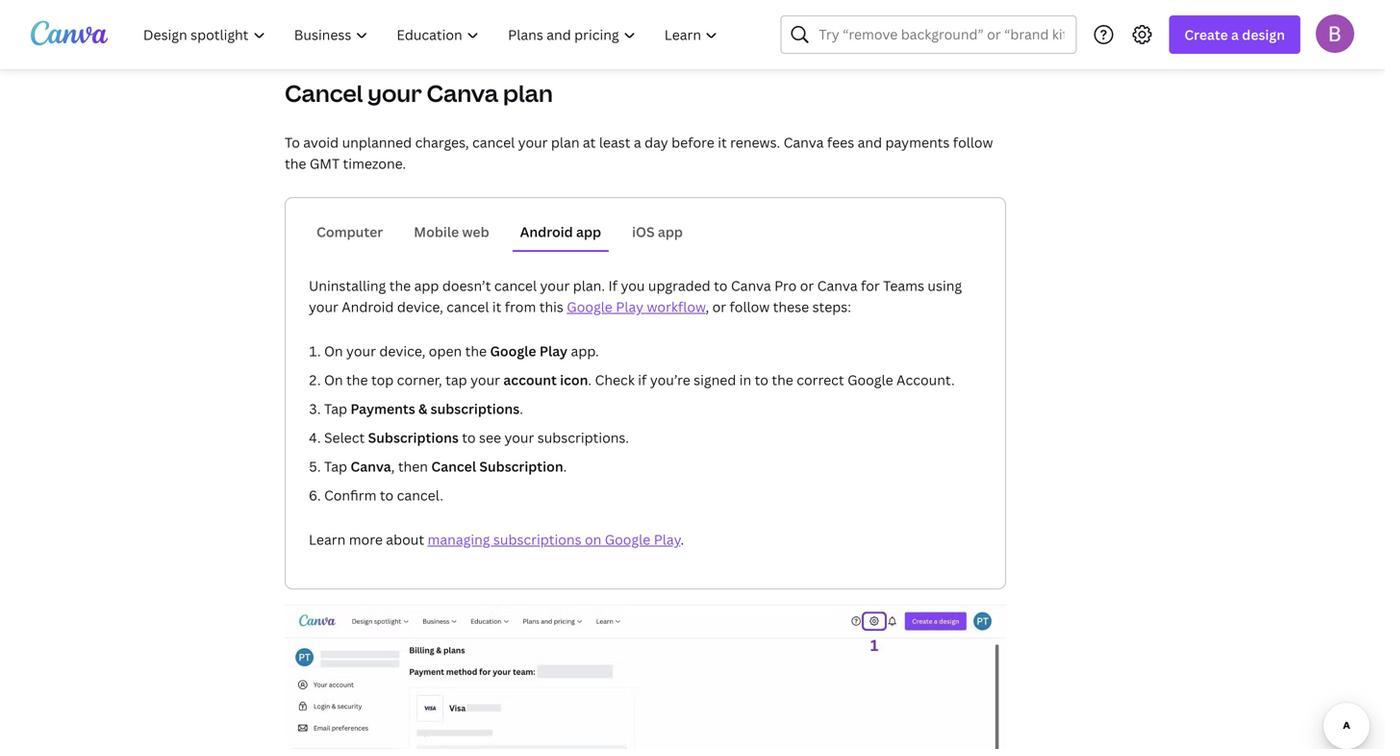 Task type: locate. For each thing, give the bounding box(es) containing it.
on for on your device, open the
[[324, 342, 343, 360]]

a
[[1232, 26, 1239, 44], [634, 133, 642, 152]]

a left design
[[1232, 26, 1239, 44]]

google right correct
[[848, 371, 894, 389]]

tap down select
[[324, 458, 347, 476]]

subscriptions up select subscriptions to see your subscriptions. in the left bottom of the page
[[431, 400, 520, 418]]

.
[[588, 371, 592, 389], [520, 400, 523, 418], [564, 458, 567, 476], [681, 531, 684, 549]]

1 horizontal spatial follow
[[953, 133, 994, 152]]

pro
[[775, 277, 797, 295]]

app left doesn't
[[414, 277, 439, 295]]

1 vertical spatial tap
[[324, 458, 347, 476]]

subscriptions left on
[[494, 531, 582, 549]]

your up top
[[346, 342, 376, 360]]

the right in at the right
[[772, 371, 794, 389]]

your right tap
[[471, 371, 500, 389]]

subscriptions
[[368, 429, 459, 447]]

1 horizontal spatial android
[[520, 223, 573, 241]]

your left at
[[518, 133, 548, 152]]

then
[[398, 458, 428, 476]]

, down upgraded
[[706, 298, 709, 316]]

android right web
[[520, 223, 573, 241]]

android inside uninstalling the app doesn't cancel your plan. if you upgraded to canva pro or canva for teams using your android device, cancel it from this
[[342, 298, 394, 316]]

cancel
[[473, 133, 515, 152], [495, 277, 537, 295], [447, 298, 489, 316]]

or
[[800, 277, 814, 295], [713, 298, 727, 316]]

follow left these
[[730, 298, 770, 316]]

subscription
[[480, 458, 564, 476]]

you
[[621, 277, 645, 295]]

0 vertical spatial ,
[[706, 298, 709, 316]]

follow right payments
[[953, 133, 994, 152]]

1 vertical spatial cancel
[[495, 277, 537, 295]]

. down account
[[520, 400, 523, 418]]

design
[[1243, 26, 1286, 44]]

app for ios app
[[658, 223, 683, 241]]

cancel up from
[[495, 277, 537, 295]]

tap payments & subscriptions .
[[324, 400, 523, 418]]

0 vertical spatial subscriptions
[[431, 400, 520, 418]]

play right on
[[654, 531, 681, 549]]

1 vertical spatial it
[[493, 298, 502, 316]]

the left top
[[346, 371, 368, 389]]

app
[[576, 223, 602, 241], [658, 223, 683, 241], [414, 277, 439, 295]]

the down the to
[[285, 154, 306, 173]]

1 horizontal spatial app
[[576, 223, 602, 241]]

correct
[[797, 371, 845, 389]]

0 horizontal spatial app
[[414, 277, 439, 295]]

play down you
[[616, 298, 644, 316]]

fees
[[827, 133, 855, 152]]

plan
[[503, 77, 553, 109], [551, 133, 580, 152]]

to
[[285, 133, 300, 152]]

device,
[[397, 298, 444, 316], [379, 342, 426, 360]]

subscriptions.
[[538, 429, 629, 447]]

these
[[773, 298, 809, 316]]

play left app. at the left
[[540, 342, 568, 360]]

tap for tap canva , then cancel subscription .
[[324, 458, 347, 476]]

app inside button
[[658, 223, 683, 241]]

0 horizontal spatial cancel
[[285, 77, 363, 109]]

it left from
[[493, 298, 502, 316]]

it right before
[[718, 133, 727, 152]]

a inside dropdown button
[[1232, 26, 1239, 44]]

1 vertical spatial or
[[713, 298, 727, 316]]

create a design button
[[1170, 15, 1301, 54]]

,
[[706, 298, 709, 316], [391, 458, 395, 476]]

1 vertical spatial play
[[540, 342, 568, 360]]

0 horizontal spatial a
[[634, 133, 642, 152]]

about
[[386, 531, 424, 549]]

computer
[[317, 223, 383, 241]]

cancel
[[285, 77, 363, 109], [432, 458, 476, 476]]

computer button
[[309, 214, 391, 250]]

play
[[616, 298, 644, 316], [540, 342, 568, 360], [654, 531, 681, 549]]

managing
[[428, 531, 490, 549]]

app up plan.
[[576, 223, 602, 241]]

the right uninstalling on the top left of the page
[[389, 277, 411, 295]]

0 horizontal spatial android
[[342, 298, 394, 316]]

the inside to avoid unplanned charges, cancel your plan at least a day before it renews. canva fees and payments follow the gmt timezone.
[[285, 154, 306, 173]]

1 vertical spatial on
[[324, 371, 343, 389]]

cancel for doesn't
[[495, 277, 537, 295]]

2 horizontal spatial app
[[658, 223, 683, 241]]

a inside to avoid unplanned charges, cancel your plan at least a day before it renews. canva fees and payments follow the gmt timezone.
[[634, 133, 642, 152]]

0 vertical spatial on
[[324, 342, 343, 360]]

on down uninstalling on the top left of the page
[[324, 342, 343, 360]]

tap canva , then cancel subscription .
[[324, 458, 567, 476]]

mobile
[[414, 223, 459, 241]]

on
[[324, 342, 343, 360], [324, 371, 343, 389]]

1 horizontal spatial a
[[1232, 26, 1239, 44]]

0 vertical spatial play
[[616, 298, 644, 316]]

2 tap from the top
[[324, 458, 347, 476]]

Try "remove background" or "brand kit" search field
[[819, 16, 1065, 53]]

signed
[[694, 371, 737, 389]]

cancel inside to avoid unplanned charges, cancel your plan at least a day before it renews. canva fees and payments follow the gmt timezone.
[[473, 133, 515, 152]]

1 on from the top
[[324, 342, 343, 360]]

doesn't
[[443, 277, 491, 295]]

0 vertical spatial or
[[800, 277, 814, 295]]

0 vertical spatial android
[[520, 223, 573, 241]]

select
[[324, 429, 365, 447]]

app inside button
[[576, 223, 602, 241]]

teams
[[884, 277, 925, 295]]

1 vertical spatial android
[[342, 298, 394, 316]]

0 vertical spatial a
[[1232, 26, 1239, 44]]

android
[[520, 223, 573, 241], [342, 298, 394, 316]]

to avoid unplanned charges, cancel your plan at least a day before it renews. canva fees and payments follow the gmt timezone.
[[285, 133, 994, 173]]

app right ios
[[658, 223, 683, 241]]

canva up charges,
[[427, 77, 499, 109]]

tap
[[324, 400, 347, 418], [324, 458, 347, 476]]

the
[[285, 154, 306, 173], [389, 277, 411, 295], [465, 342, 487, 360], [346, 371, 368, 389], [772, 371, 794, 389]]

cancel down select subscriptions to see your subscriptions. in the left bottom of the page
[[432, 458, 476, 476]]

canva left "fees"
[[784, 133, 824, 152]]

the inside uninstalling the app doesn't cancel your plan. if you upgraded to canva pro or canva for teams using your android device, cancel it from this
[[389, 277, 411, 295]]

tap up select
[[324, 400, 347, 418]]

or right pro
[[800, 277, 814, 295]]

cancel right charges,
[[473, 133, 515, 152]]

on left top
[[324, 371, 343, 389]]

unplanned
[[342, 133, 412, 152]]

1 horizontal spatial or
[[800, 277, 814, 295]]

your up unplanned
[[368, 77, 422, 109]]

2 on from the top
[[324, 371, 343, 389]]

0 vertical spatial device,
[[397, 298, 444, 316]]

or right workflow
[[713, 298, 727, 316]]

0 vertical spatial it
[[718, 133, 727, 152]]

cancel up the avoid
[[285, 77, 363, 109]]

0 horizontal spatial or
[[713, 298, 727, 316]]

your up subscription
[[505, 429, 534, 447]]

0 horizontal spatial it
[[493, 298, 502, 316]]

1 horizontal spatial ,
[[706, 298, 709, 316]]

ios app
[[632, 223, 683, 241]]

canva up steps:
[[818, 277, 858, 295]]

google play workflow link
[[567, 298, 706, 316]]

2 horizontal spatial play
[[654, 531, 681, 549]]

2 vertical spatial cancel
[[447, 298, 489, 316]]

device, up corner,
[[379, 342, 426, 360]]

1 vertical spatial follow
[[730, 298, 770, 316]]

0 vertical spatial cancel
[[473, 133, 515, 152]]

confirm to cancel.
[[324, 486, 444, 505]]

mobile web button
[[406, 214, 497, 250]]

to
[[714, 277, 728, 295], [755, 371, 769, 389], [462, 429, 476, 447], [380, 486, 394, 505]]

icon
[[560, 371, 588, 389]]

1 vertical spatial plan
[[551, 133, 580, 152]]

ios
[[632, 223, 655, 241]]

1 vertical spatial cancel
[[432, 458, 476, 476]]

canva left pro
[[731, 277, 772, 295]]

follow inside to avoid unplanned charges, cancel your plan at least a day before it renews. canva fees and payments follow the gmt timezone.
[[953, 133, 994, 152]]

, left then
[[391, 458, 395, 476]]

create a design
[[1185, 26, 1286, 44]]

null image
[[285, 605, 1007, 750]]

1 horizontal spatial it
[[718, 133, 727, 152]]

1 vertical spatial a
[[634, 133, 642, 152]]

on the top corner, tap your account icon . check if you're signed in to the correct google account.
[[324, 371, 955, 389]]

plan inside to avoid unplanned charges, cancel your plan at least a day before it renews. canva fees and payments follow the gmt timezone.
[[551, 133, 580, 152]]

1 vertical spatial ,
[[391, 458, 395, 476]]

1 horizontal spatial cancel
[[432, 458, 476, 476]]

your
[[368, 77, 422, 109], [518, 133, 548, 152], [540, 277, 570, 295], [309, 298, 339, 316], [346, 342, 376, 360], [471, 371, 500, 389], [505, 429, 534, 447]]

more
[[349, 531, 383, 549]]

0 vertical spatial tap
[[324, 400, 347, 418]]

on your device, open the google play app.
[[324, 342, 599, 360]]

android down uninstalling on the top left of the page
[[342, 298, 394, 316]]

google
[[567, 298, 613, 316], [490, 342, 537, 360], [848, 371, 894, 389], [605, 531, 651, 549]]

corner,
[[397, 371, 442, 389]]

device, up open
[[397, 298, 444, 316]]

0 horizontal spatial play
[[540, 342, 568, 360]]

day
[[645, 133, 669, 152]]

subscriptions
[[431, 400, 520, 418], [494, 531, 582, 549]]

follow
[[953, 133, 994, 152], [730, 298, 770, 316]]

canva
[[427, 77, 499, 109], [784, 133, 824, 152], [731, 277, 772, 295], [818, 277, 858, 295], [351, 458, 391, 476]]

1 tap from the top
[[324, 400, 347, 418]]

a left day
[[634, 133, 642, 152]]

web
[[462, 223, 490, 241]]

cancel for charges,
[[473, 133, 515, 152]]

to up google play workflow , or follow these steps:
[[714, 277, 728, 295]]

before
[[672, 133, 715, 152]]

0 vertical spatial follow
[[953, 133, 994, 152]]

cancel down doesn't
[[447, 298, 489, 316]]

using
[[928, 277, 962, 295]]



Task type: vqa. For each thing, say whether or not it's contained in the screenshot.


Task type: describe. For each thing, give the bounding box(es) containing it.
upgraded
[[649, 277, 711, 295]]

confirm
[[324, 486, 377, 505]]

top level navigation element
[[131, 15, 735, 54]]

see
[[479, 429, 501, 447]]

app inside uninstalling the app doesn't cancel your plan. if you upgraded to canva pro or canva for teams using your android device, cancel it from this
[[414, 277, 439, 295]]

check
[[595, 371, 635, 389]]

&
[[419, 400, 428, 418]]

workflow
[[647, 298, 706, 316]]

learn
[[309, 531, 346, 549]]

it inside uninstalling the app doesn't cancel your plan. if you upgraded to canva pro or canva for teams using your android device, cancel it from this
[[493, 298, 502, 316]]

select subscriptions to see your subscriptions.
[[324, 429, 629, 447]]

. down subscriptions.
[[564, 458, 567, 476]]

charges,
[[415, 133, 469, 152]]

cancel.
[[397, 486, 444, 505]]

cancel your canva plan
[[285, 77, 553, 109]]

this
[[540, 298, 564, 316]]

or inside uninstalling the app doesn't cancel your plan. if you upgraded to canva pro or canva for teams using your android device, cancel it from this
[[800, 277, 814, 295]]

to left see
[[462, 429, 476, 447]]

the right open
[[465, 342, 487, 360]]

1 vertical spatial device,
[[379, 342, 426, 360]]

1 horizontal spatial play
[[616, 298, 644, 316]]

device, inside uninstalling the app doesn't cancel your plan. if you upgraded to canva pro or canva for teams using your android device, cancel it from this
[[397, 298, 444, 316]]

to right in at the right
[[755, 371, 769, 389]]

your down uninstalling on the top left of the page
[[309, 298, 339, 316]]

payments
[[886, 133, 950, 152]]

for
[[861, 277, 880, 295]]

google right on
[[605, 531, 651, 549]]

google up account
[[490, 342, 537, 360]]

0 horizontal spatial follow
[[730, 298, 770, 316]]

2 vertical spatial play
[[654, 531, 681, 549]]

renews.
[[731, 133, 781, 152]]

tap
[[446, 371, 467, 389]]

canva inside to avoid unplanned charges, cancel your plan at least a day before it renews. canva fees and payments follow the gmt timezone.
[[784, 133, 824, 152]]

learn more about managing subscriptions on google play .
[[309, 531, 684, 549]]

google down plan.
[[567, 298, 613, 316]]

uninstalling
[[309, 277, 386, 295]]

account.
[[897, 371, 955, 389]]

plan.
[[573, 277, 605, 295]]

it inside to avoid unplanned charges, cancel your plan at least a day before it renews. canva fees and payments follow the gmt timezone.
[[718, 133, 727, 152]]

android inside button
[[520, 223, 573, 241]]

canva up the confirm to cancel.
[[351, 458, 391, 476]]

. right on
[[681, 531, 684, 549]]

on
[[585, 531, 602, 549]]

google play workflow , or follow these steps:
[[567, 298, 852, 316]]

android app
[[520, 223, 602, 241]]

to inside uninstalling the app doesn't cancel your plan. if you upgraded to canva pro or canva for teams using your android device, cancel it from this
[[714, 277, 728, 295]]

steps:
[[813, 298, 852, 316]]

your inside to avoid unplanned charges, cancel your plan at least a day before it renews. canva fees and payments follow the gmt timezone.
[[518, 133, 548, 152]]

0 vertical spatial plan
[[503, 77, 553, 109]]

0 vertical spatial cancel
[[285, 77, 363, 109]]

to left 'cancel.'
[[380, 486, 394, 505]]

. left check
[[588, 371, 592, 389]]

in
[[740, 371, 752, 389]]

least
[[599, 133, 631, 152]]

mobile web
[[414, 223, 490, 241]]

uninstalling the app doesn't cancel your plan. if you upgraded to canva pro or canva for teams using your android device, cancel it from this
[[309, 277, 962, 316]]

on for on the top corner, tap your
[[324, 371, 343, 389]]

0 horizontal spatial ,
[[391, 458, 395, 476]]

managing subscriptions on google play link
[[428, 531, 681, 549]]

app for android app
[[576, 223, 602, 241]]

bob builder image
[[1317, 14, 1355, 53]]

if
[[609, 277, 618, 295]]

tap for tap payments & subscriptions .
[[324, 400, 347, 418]]

timezone.
[[343, 154, 406, 173]]

you're
[[650, 371, 691, 389]]

ios app button
[[625, 214, 691, 250]]

at
[[583, 133, 596, 152]]

create
[[1185, 26, 1229, 44]]

account
[[504, 371, 557, 389]]

avoid
[[303, 133, 339, 152]]

open
[[429, 342, 462, 360]]

payments
[[351, 400, 415, 418]]

top
[[371, 371, 394, 389]]

1 vertical spatial subscriptions
[[494, 531, 582, 549]]

from
[[505, 298, 536, 316]]

and
[[858, 133, 883, 152]]

if
[[638, 371, 647, 389]]

android app button
[[513, 214, 609, 250]]

app.
[[571, 342, 599, 360]]

gmt
[[310, 154, 340, 173]]

your up this
[[540, 277, 570, 295]]



